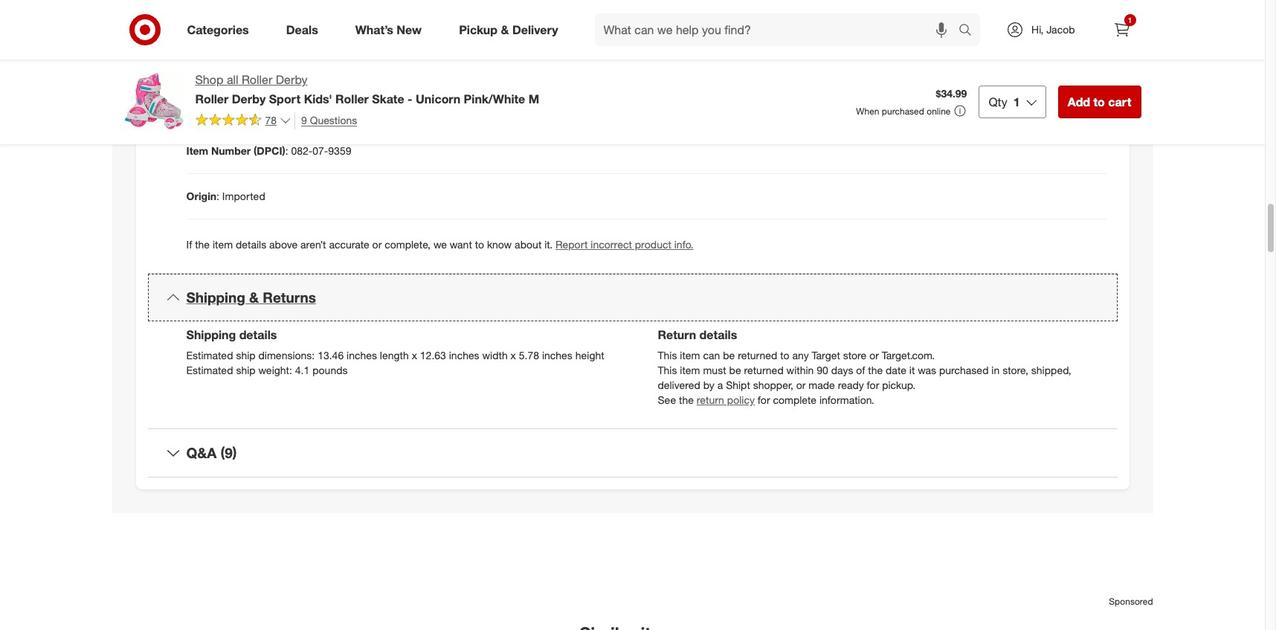 Task type: describe. For each thing, give the bounding box(es) containing it.
pink/white
[[464, 91, 525, 106]]

by
[[704, 379, 715, 391]]

9 questions link
[[295, 112, 357, 129]]

ready
[[838, 379, 864, 391]]

pickup.
[[882, 379, 916, 391]]

$34.99
[[936, 87, 967, 100]]

0 vertical spatial purchased
[[882, 106, 925, 117]]

0 horizontal spatial a
[[401, 9, 407, 21]]

90 day limited warranty. to obtain a copy of the manufacturer's or supplier's warranty for this item prior to purchasing the item, please call target guest services at 1-800-591-3869
[[234, 9, 1079, 21]]

to right the prior
[[723, 9, 733, 21]]

add
[[1068, 94, 1091, 109]]

pounds
[[313, 364, 348, 377]]

or right accurate
[[372, 238, 382, 251]]

target inside return details this item can be returned to any target store or target.com. this item must be returned within 90 days of the date it was purchased in store, shipped, delivered by a shipt shopper, or made ready for pickup. see the return policy for complete information.
[[812, 349, 840, 362]]

0 horizontal spatial for
[[641, 9, 654, 21]]

origin : imported
[[186, 190, 265, 203]]

policy
[[727, 394, 755, 406]]

delivered
[[658, 379, 701, 391]]

deals link
[[274, 13, 337, 46]]

please
[[833, 9, 864, 21]]

complete
[[773, 394, 817, 406]]

q&a (9)
[[186, 444, 237, 461]]

1-
[[1003, 9, 1013, 21]]

shop all roller derby roller derby sport kids' roller skate - unicorn pink/white m
[[195, 72, 539, 106]]

78
[[265, 114, 277, 127]]

the right the if
[[195, 238, 210, 251]]

hi, jacob
[[1032, 23, 1075, 36]]

0 vertical spatial be
[[723, 349, 735, 362]]

all
[[227, 72, 238, 87]]

78 link
[[195, 112, 292, 130]]

image of roller derby sport kids' roller skate - unicorn pink/white m image
[[124, 71, 183, 131]]

or down within
[[796, 379, 806, 391]]

0 horizontal spatial roller
[[195, 91, 229, 106]]

returns
[[263, 289, 316, 306]]

details left "above"
[[236, 238, 266, 251]]

0 vertical spatial of
[[435, 9, 444, 21]]

item up delivered
[[680, 364, 700, 377]]

pickup
[[459, 22, 498, 37]]

shipping & returns
[[186, 289, 316, 306]]

of inside return details this item can be returned to any target store or target.com. this item must be returned within 90 days of the date it was purchased in store, shipped, delivered by a shipt shopper, or made ready for pickup. see the return policy for complete information.
[[856, 364, 865, 377]]

to inside button
[[1094, 94, 1105, 109]]

What can we help you find? suggestions appear below search field
[[595, 13, 963, 46]]

& for pickup
[[501, 22, 509, 37]]

it
[[910, 364, 915, 377]]

9
[[301, 114, 307, 126]]

the left item,
[[790, 9, 805, 21]]

aren't
[[301, 238, 326, 251]]

q&a (9) button
[[148, 429, 1118, 477]]

origin
[[186, 190, 217, 203]]

a inside return details this item can be returned to any target store or target.com. this item must be returned within 90 days of the date it was purchased in store, shipped, delivered by a shipt shopper, or made ready for pickup. see the return policy for complete information.
[[718, 379, 723, 391]]

made
[[809, 379, 835, 391]]

call
[[867, 9, 883, 21]]

new
[[397, 22, 422, 37]]

pickup & delivery link
[[446, 13, 577, 46]]

4.1
[[295, 364, 310, 377]]

details for shipping
[[239, 328, 277, 342]]

1 horizontal spatial target
[[886, 9, 914, 21]]

1 estimated from the top
[[186, 349, 233, 362]]

2 inches from the left
[[449, 349, 480, 362]]

information.
[[820, 394, 875, 406]]

pickup & delivery
[[459, 22, 558, 37]]

jacob
[[1047, 23, 1075, 36]]

sport
[[269, 91, 301, 106]]

if
[[186, 238, 192, 251]]

search
[[952, 23, 988, 38]]

item left can
[[680, 349, 700, 362]]

incorrect
[[591, 238, 632, 251]]

shipping details estimated ship dimensions: 13.46 inches length x 12.63 inches width x 5.78 inches height estimated ship weight: 4.1 pounds
[[186, 328, 604, 377]]

about
[[515, 238, 542, 251]]

591-
[[1034, 9, 1055, 21]]

049288364527
[[215, 99, 284, 112]]

return
[[658, 328, 696, 342]]

0 vertical spatial 90
[[237, 9, 249, 21]]

the up pickup
[[447, 9, 462, 21]]

: left 082-
[[285, 145, 288, 157]]

width
[[482, 349, 508, 362]]

m
[[529, 91, 539, 106]]

if the item details above aren't accurate or complete, we want to know about it. report incorrect product info.
[[186, 238, 694, 251]]

item right this
[[676, 9, 696, 21]]

hi,
[[1032, 23, 1044, 36]]

obtain
[[369, 9, 398, 21]]

800-
[[1013, 9, 1034, 21]]

copy
[[410, 9, 432, 21]]

to inside return details this item can be returned to any target store or target.com. this item must be returned within 90 days of the date it was purchased in store, shipped, delivered by a shipt shopper, or made ready for pickup. see the return policy for complete information.
[[781, 349, 790, 362]]

what's
[[355, 22, 393, 37]]

2 x from the left
[[511, 349, 516, 362]]

tcin : 82400943
[[186, 54, 263, 67]]

tcin
[[186, 54, 211, 67]]

082-
[[291, 145, 313, 157]]

1 horizontal spatial for
[[758, 394, 770, 406]]

-
[[408, 91, 413, 106]]

0 vertical spatial returned
[[738, 349, 778, 362]]

: for 049288364527
[[209, 99, 212, 112]]

dimensions:
[[258, 349, 315, 362]]

3 inches from the left
[[542, 349, 573, 362]]

length
[[380, 349, 409, 362]]

any
[[793, 349, 809, 362]]

supplier's
[[550, 9, 595, 21]]

warranty
[[598, 9, 638, 21]]

or right store
[[870, 349, 879, 362]]

when purchased online
[[856, 106, 951, 117]]

5.78
[[519, 349, 539, 362]]

07-
[[313, 145, 328, 157]]

shipping for shipping & returns
[[186, 289, 245, 306]]

when
[[856, 106, 880, 117]]

skate
[[372, 91, 404, 106]]

imported
[[222, 190, 265, 203]]

& for shipping
[[249, 289, 259, 306]]

date
[[886, 364, 907, 377]]

guest
[[917, 9, 945, 21]]

2 ship from the top
[[236, 364, 256, 377]]

(dpci)
[[254, 145, 285, 157]]

report incorrect product info. button
[[556, 238, 694, 252]]



Task type: locate. For each thing, give the bounding box(es) containing it.
return policy link
[[697, 394, 755, 406]]

x left 12.63
[[412, 349, 417, 362]]

1 vertical spatial this
[[658, 364, 677, 377]]

1 this from the top
[[658, 349, 677, 362]]

90 inside return details this item can be returned to any target store or target.com. this item must be returned within 90 days of the date it was purchased in store, shipped, delivered by a shipt shopper, or made ready for pickup. see the return policy for complete information.
[[817, 364, 829, 377]]

82400943
[[217, 54, 263, 67]]

the down delivered
[[679, 394, 694, 406]]

0 vertical spatial 1
[[1128, 16, 1132, 25]]

0 horizontal spatial derby
[[232, 91, 266, 106]]

add to cart button
[[1058, 85, 1141, 118]]

purchased
[[882, 106, 925, 117], [939, 364, 989, 377]]

ship left dimensions: at bottom left
[[236, 349, 256, 362]]

return details this item can be returned to any target store or target.com. this item must be returned within 90 days of the date it was purchased in store, shipped, delivered by a shipt shopper, or made ready for pickup. see the return policy for complete information.
[[658, 328, 1072, 406]]

0 horizontal spatial 90
[[237, 9, 249, 21]]

90 left day
[[237, 9, 249, 21]]

0 vertical spatial &
[[501, 22, 509, 37]]

for right ready
[[867, 379, 879, 391]]

item right the if
[[213, 238, 233, 251]]

1 vertical spatial derby
[[232, 91, 266, 106]]

details up can
[[700, 328, 737, 342]]

to right add
[[1094, 94, 1105, 109]]

: for 82400943
[[211, 54, 214, 67]]

1 horizontal spatial 90
[[817, 364, 829, 377]]

estimated
[[186, 349, 233, 362], [186, 364, 233, 377]]

what's new link
[[343, 13, 440, 46]]

purchased left in at the bottom right of the page
[[939, 364, 989, 377]]

target up days
[[812, 349, 840, 362]]

manufacturer's
[[465, 9, 535, 21]]

1 vertical spatial of
[[856, 364, 865, 377]]

of down store
[[856, 364, 865, 377]]

1 vertical spatial ship
[[236, 364, 256, 377]]

categories link
[[174, 13, 268, 46]]

2 horizontal spatial for
[[867, 379, 879, 391]]

estimated left weight:
[[186, 364, 233, 377]]

0 horizontal spatial inches
[[347, 349, 377, 362]]

we
[[434, 238, 447, 251]]

item
[[186, 145, 208, 157]]

inches right 13.46 on the bottom left of the page
[[347, 349, 377, 362]]

roller right all
[[242, 72, 272, 87]]

upc : 049288364527
[[186, 99, 284, 112]]

shopper,
[[753, 379, 794, 391]]

to left any
[[781, 349, 790, 362]]

1 ship from the top
[[236, 349, 256, 362]]

search button
[[952, 13, 988, 49]]

inches right 5.78
[[542, 349, 573, 362]]

0 horizontal spatial of
[[435, 9, 444, 21]]

it.
[[545, 238, 553, 251]]

above
[[269, 238, 298, 251]]

this
[[658, 349, 677, 362], [658, 364, 677, 377]]

sponsored region
[[112, 537, 1153, 630]]

inches left width
[[449, 349, 480, 362]]

for left this
[[641, 9, 654, 21]]

2 horizontal spatial inches
[[542, 349, 573, 362]]

1 vertical spatial be
[[729, 364, 741, 377]]

this up delivered
[[658, 364, 677, 377]]

limited
[[272, 9, 307, 21]]

1 inches from the left
[[347, 349, 377, 362]]

1 horizontal spatial x
[[511, 349, 516, 362]]

warranty.
[[310, 9, 353, 21]]

& down the manufacturer's on the left top of the page
[[501, 22, 509, 37]]

1
[[1128, 16, 1132, 25], [1014, 94, 1020, 109]]

this
[[656, 9, 673, 21]]

this down return at bottom right
[[658, 349, 677, 362]]

13.46
[[318, 349, 344, 362]]

1 right 3869
[[1128, 16, 1132, 25]]

shipping down the if
[[186, 289, 245, 306]]

sponsored
[[1109, 596, 1153, 607]]

to right 'want'
[[475, 238, 484, 251]]

1 horizontal spatial purchased
[[939, 364, 989, 377]]

0 vertical spatial a
[[401, 9, 407, 21]]

at
[[991, 9, 1000, 21]]

store
[[843, 349, 867, 362]]

must
[[703, 364, 726, 377]]

x
[[412, 349, 417, 362], [511, 349, 516, 362]]

0 horizontal spatial 1
[[1014, 94, 1020, 109]]

roller up questions
[[336, 91, 369, 106]]

2 this from the top
[[658, 364, 677, 377]]

target.com.
[[882, 349, 935, 362]]

services
[[948, 9, 988, 21]]

x left 5.78
[[511, 349, 516, 362]]

0 vertical spatial target
[[886, 9, 914, 21]]

1 horizontal spatial &
[[501, 22, 509, 37]]

details up dimensions: at bottom left
[[239, 328, 277, 342]]

0 vertical spatial estimated
[[186, 349, 233, 362]]

: left imported
[[217, 190, 219, 203]]

purchased inside return details this item can be returned to any target store or target.com. this item must be returned within 90 days of the date it was purchased in store, shipped, delivered by a shipt shopper, or made ready for pickup. see the return policy for complete information.
[[939, 364, 989, 377]]

1 vertical spatial 90
[[817, 364, 829, 377]]

or
[[538, 9, 547, 21], [372, 238, 382, 251], [870, 349, 879, 362], [796, 379, 806, 391]]

of right 'copy'
[[435, 9, 444, 21]]

1 horizontal spatial derby
[[276, 72, 308, 87]]

1 horizontal spatial a
[[718, 379, 723, 391]]

be right can
[[723, 349, 735, 362]]

0 vertical spatial for
[[641, 9, 654, 21]]

what's new
[[355, 22, 422, 37]]

purchased right when
[[882, 106, 925, 117]]

: down "shop"
[[209, 99, 212, 112]]

0 vertical spatial ship
[[236, 349, 256, 362]]

1 horizontal spatial inches
[[449, 349, 480, 362]]

1 vertical spatial 1
[[1014, 94, 1020, 109]]

2 horizontal spatial roller
[[336, 91, 369, 106]]

0 vertical spatial derby
[[276, 72, 308, 87]]

1 x from the left
[[412, 349, 417, 362]]

the
[[447, 9, 462, 21], [790, 9, 805, 21], [195, 238, 210, 251], [868, 364, 883, 377], [679, 394, 694, 406]]

accurate
[[329, 238, 369, 251]]

estimated down shipping & returns
[[186, 349, 233, 362]]

categories
[[187, 22, 249, 37]]

for down shopper,
[[758, 394, 770, 406]]

derby
[[276, 72, 308, 87], [232, 91, 266, 106]]

days
[[831, 364, 854, 377]]

1 vertical spatial returned
[[744, 364, 784, 377]]

know
[[487, 238, 512, 251]]

(9)
[[221, 444, 237, 461]]

2 shipping from the top
[[186, 328, 236, 342]]

kids'
[[304, 91, 332, 106]]

0 vertical spatial this
[[658, 349, 677, 362]]

target right call
[[886, 9, 914, 21]]

cart
[[1109, 94, 1132, 109]]

q&a
[[186, 444, 217, 461]]

item number (dpci) : 082-07-9359
[[186, 145, 351, 157]]

store,
[[1003, 364, 1029, 377]]

1 horizontal spatial roller
[[242, 72, 272, 87]]

& left "returns"
[[249, 289, 259, 306]]

1 vertical spatial a
[[718, 379, 723, 391]]

be up shipt
[[729, 364, 741, 377]]

2 vertical spatial for
[[758, 394, 770, 406]]

12.63
[[420, 349, 446, 362]]

shipping inside shipping details estimated ship dimensions: 13.46 inches length x 12.63 inches width x 5.78 inches height estimated ship weight: 4.1 pounds
[[186, 328, 236, 342]]

see
[[658, 394, 676, 406]]

: for imported
[[217, 190, 219, 203]]

0 horizontal spatial target
[[812, 349, 840, 362]]

online
[[927, 106, 951, 117]]

within
[[787, 364, 814, 377]]

2 estimated from the top
[[186, 364, 233, 377]]

& inside dropdown button
[[249, 289, 259, 306]]

item,
[[808, 9, 830, 21]]

: up "shop"
[[211, 54, 214, 67]]

0 vertical spatial shipping
[[186, 289, 245, 306]]

shipping for shipping details estimated ship dimensions: 13.46 inches length x 12.63 inches width x 5.78 inches height estimated ship weight: 4.1 pounds
[[186, 328, 236, 342]]

3869
[[1055, 9, 1079, 21]]

1 link
[[1106, 13, 1138, 46]]

to
[[356, 9, 366, 21]]

the left date
[[868, 364, 883, 377]]

derby up 78 link
[[232, 91, 266, 106]]

1 vertical spatial target
[[812, 349, 840, 362]]

of
[[435, 9, 444, 21], [856, 364, 865, 377]]

1 vertical spatial purchased
[[939, 364, 989, 377]]

roller down "shop"
[[195, 91, 229, 106]]

details inside shipping details estimated ship dimensions: 13.46 inches length x 12.63 inches width x 5.78 inches height estimated ship weight: 4.1 pounds
[[239, 328, 277, 342]]

add to cart
[[1068, 94, 1132, 109]]

product
[[635, 238, 672, 251]]

1 vertical spatial &
[[249, 289, 259, 306]]

90 up made
[[817, 364, 829, 377]]

or up "delivery"
[[538, 9, 547, 21]]

a right by
[[718, 379, 723, 391]]

1 vertical spatial shipping
[[186, 328, 236, 342]]

shipping
[[186, 289, 245, 306], [186, 328, 236, 342]]

1 horizontal spatial of
[[856, 364, 865, 377]]

report
[[556, 238, 588, 251]]

info.
[[674, 238, 694, 251]]

1 right qty
[[1014, 94, 1020, 109]]

0 horizontal spatial x
[[412, 349, 417, 362]]

9359
[[328, 145, 351, 157]]

number
[[211, 145, 251, 157]]

1 vertical spatial estimated
[[186, 364, 233, 377]]

shipping inside dropdown button
[[186, 289, 245, 306]]

1 shipping from the top
[[186, 289, 245, 306]]

shop
[[195, 72, 223, 87]]

deals
[[286, 22, 318, 37]]

shipping down shipping & returns
[[186, 328, 236, 342]]

0 horizontal spatial purchased
[[882, 106, 925, 117]]

can
[[703, 349, 720, 362]]

was
[[918, 364, 937, 377]]

details for return
[[700, 328, 737, 342]]

ship left weight:
[[236, 364, 256, 377]]

a up new at the top of the page
[[401, 9, 407, 21]]

shipt
[[726, 379, 750, 391]]

1 vertical spatial for
[[867, 379, 879, 391]]

details inside return details this item can be returned to any target store or target.com. this item must be returned within 90 days of the date it was purchased in store, shipped, delivered by a shipt shopper, or made ready for pickup. see the return policy for complete information.
[[700, 328, 737, 342]]

shipped,
[[1032, 364, 1072, 377]]

derby up sport
[[276, 72, 308, 87]]

0 horizontal spatial &
[[249, 289, 259, 306]]

purchasing
[[736, 9, 787, 21]]

1 horizontal spatial 1
[[1128, 16, 1132, 25]]

unicorn
[[416, 91, 461, 106]]

item
[[676, 9, 696, 21], [213, 238, 233, 251], [680, 349, 700, 362], [680, 364, 700, 377]]

for
[[641, 9, 654, 21], [867, 379, 879, 391], [758, 394, 770, 406]]



Task type: vqa. For each thing, say whether or not it's contained in the screenshot.
the left Icons
no



